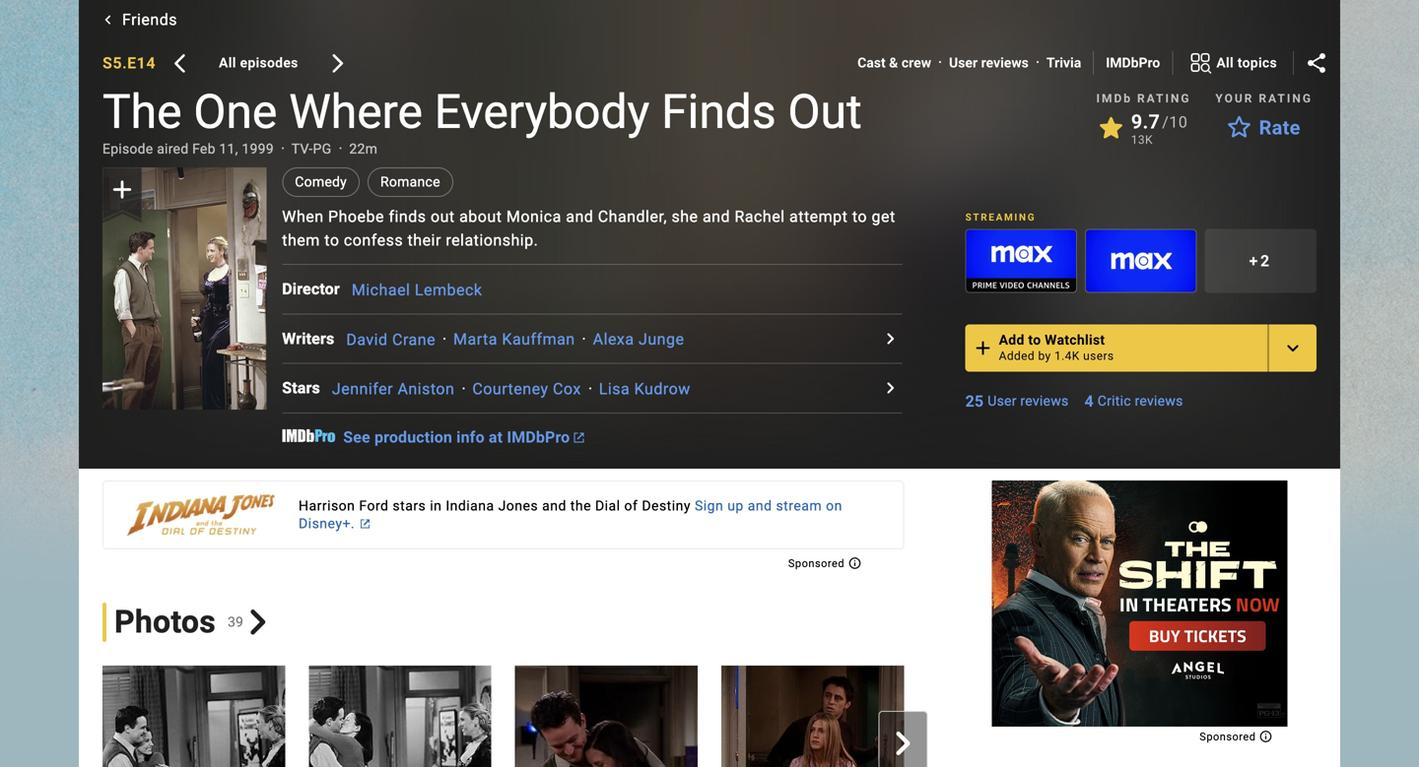Task type: locate. For each thing, give the bounding box(es) containing it.
david crane
[[346, 330, 436, 349]]

lisa kudrow
[[599, 380, 691, 398]]

0 vertical spatial user
[[949, 55, 978, 71]]

1 horizontal spatial courteney cox, lisa kudrow, and matthew perry in friends (1994) image
[[309, 666, 491, 768]]

michael lembeck button
[[352, 281, 482, 299]]

reviews for 4
[[1135, 393, 1183, 409]]

all left the episodes
[[219, 55, 236, 71]]

crew
[[902, 55, 931, 71]]

courteney cox, lisa kudrow, and matthew perry in friends (1994) image
[[103, 666, 285, 768], [309, 666, 491, 768]]

2 rating from the left
[[1259, 92, 1313, 105]]

see full cast and crew image
[[879, 377, 902, 400]]

1 rating from the left
[[1137, 92, 1191, 105]]

one
[[194, 84, 277, 139]]

all
[[1217, 54, 1234, 71], [219, 55, 236, 71]]

stars
[[282, 379, 320, 398]]

users
[[1083, 349, 1114, 363]]

all episodes button
[[203, 45, 314, 81]]

add image
[[971, 336, 995, 360]]

1 all from the left
[[1217, 54, 1234, 71]]

monica
[[506, 207, 562, 226]]

1 horizontal spatial user
[[988, 393, 1017, 409]]

25
[[965, 392, 984, 411]]

out
[[431, 207, 455, 226]]

info
[[456, 428, 485, 447]]

2 courteney cox, lisa kudrow, and matthew perry in friends (1994) image from the left
[[309, 666, 491, 768]]

their
[[408, 231, 441, 250]]

chevron right inline image
[[246, 610, 271, 635], [891, 732, 915, 756]]

user right 25
[[988, 393, 1017, 409]]

them
[[282, 231, 320, 250]]

to left get
[[852, 207, 867, 226]]

25 user reviews
[[965, 392, 1069, 411]]

friends
[[122, 10, 177, 29]]

.
[[122, 54, 127, 72]]

0 horizontal spatial watch on max image
[[966, 230, 1076, 292]]

9.7 / 10 13k
[[1131, 110, 1188, 147]]

jennifer
[[332, 380, 393, 398]]

1.4k
[[1055, 349, 1080, 363]]

disney+.
[[299, 516, 355, 532]]

to right them at the left
[[325, 231, 339, 250]]

1 vertical spatial chevron right inline image
[[891, 732, 915, 756]]

rate button
[[1216, 110, 1312, 146]]

alexa junge button
[[593, 330, 684, 349]]

reviews inside 4 critic reviews
[[1135, 393, 1183, 409]]

tv-pg button
[[292, 139, 332, 159]]

+2 button
[[1205, 229, 1317, 293]]

rating up rate
[[1259, 92, 1313, 105]]

all for all topics
[[1217, 54, 1234, 71]]

romance
[[380, 174, 440, 190]]

to up by
[[1028, 332, 1041, 348]]

reviews inside 25 user reviews
[[1021, 393, 1069, 409]]

courteney cox button
[[472, 380, 581, 398]]

comedy
[[295, 174, 347, 190]]

the one where everybody finds out
[[103, 84, 862, 139]]

0 vertical spatial to
[[852, 207, 867, 226]]

and right up
[[748, 498, 772, 514]]

get
[[872, 207, 896, 226]]

0 horizontal spatial user
[[949, 55, 978, 71]]

jennifer aniston and matt leblanc in friends (1994) image
[[721, 666, 904, 768]]

rating up /
[[1137, 92, 1191, 105]]

courteney
[[472, 380, 548, 398]]

0 horizontal spatial chevron right inline image
[[246, 610, 271, 635]]

+2
[[1249, 252, 1272, 270]]

all right "categories" icon
[[1217, 54, 1234, 71]]

imdbpro up imdb rating at the right top of the page
[[1106, 55, 1160, 71]]

4 critic reviews
[[1085, 392, 1183, 411]]

sponsored content section
[[992, 481, 1288, 743]]

and right she
[[703, 207, 730, 226]]

michael lembeck
[[352, 281, 482, 299]]

0 horizontal spatial rating
[[1137, 92, 1191, 105]]

sign up and stream on disney+.
[[299, 498, 843, 532]]

marta
[[453, 330, 498, 349]]

user inside 25 user reviews
[[988, 393, 1017, 409]]

rachel
[[735, 207, 785, 226]]

aniston
[[398, 380, 455, 398]]

trivia button
[[1047, 53, 1081, 73]]

1 vertical spatial sponsored
[[1200, 731, 1259, 743]]

previous episode image
[[168, 51, 191, 75]]

group
[[103, 168, 266, 410], [965, 229, 1077, 293], [1085, 229, 1197, 293], [79, 666, 1110, 768]]

1 horizontal spatial watch on max image
[[1086, 230, 1196, 292]]

0 horizontal spatial courteney cox, lisa kudrow, and matthew perry in friends (1994) image
[[103, 666, 285, 768]]

2 horizontal spatial to
[[1028, 332, 1041, 348]]

when phoebe finds out about monica and chandler, she and rachel attempt to get them to confess their relationship.
[[282, 207, 896, 250]]

user reviews
[[949, 55, 1029, 71]]

2 vertical spatial to
[[1028, 332, 1041, 348]]

kauffman
[[502, 330, 575, 349]]

director
[[282, 280, 340, 299]]

writers button
[[282, 327, 346, 351]]

0 horizontal spatial to
[[325, 231, 339, 250]]

9.7
[[1131, 110, 1160, 134]]

attempt
[[789, 207, 848, 226]]

all topics
[[1217, 54, 1277, 71]]

0 horizontal spatial all
[[219, 55, 236, 71]]

0 vertical spatial chevron right inline image
[[246, 610, 271, 635]]

user right crew
[[949, 55, 978, 71]]

1 horizontal spatial sponsored
[[1200, 731, 1259, 743]]

0 vertical spatial imdbpro
[[1106, 55, 1160, 71]]

e14
[[127, 54, 156, 72]]

and inside sign up and stream on disney+.
[[748, 498, 772, 514]]

1 horizontal spatial rating
[[1259, 92, 1313, 105]]

add to watchlist added by 1.4k users
[[999, 332, 1114, 363]]

user
[[949, 55, 978, 71], [988, 393, 1017, 409]]

share on social media image
[[1305, 51, 1329, 75]]

s5 . e14
[[103, 54, 156, 72]]

0 horizontal spatial imdbpro
[[507, 428, 570, 447]]

jennifer aniston
[[332, 380, 455, 398]]

alexa junge
[[593, 330, 684, 349]]

reviews left 4
[[1021, 393, 1069, 409]]

critic
[[1098, 393, 1131, 409]]

user reviews button
[[949, 53, 1029, 73]]

1 vertical spatial user
[[988, 393, 1017, 409]]

reviews inside button
[[981, 55, 1029, 71]]

watch on max image
[[966, 230, 1076, 292], [1086, 230, 1196, 292]]

reviews
[[981, 55, 1029, 71], [1021, 393, 1069, 409], [1135, 393, 1183, 409]]

and
[[566, 207, 594, 226], [703, 207, 730, 226], [748, 498, 772, 514]]

0 horizontal spatial and
[[566, 207, 594, 226]]

reviews left trivia
[[981, 55, 1029, 71]]

reviews right critic
[[1135, 393, 1183, 409]]

out
[[788, 84, 862, 139]]

4
[[1085, 392, 1094, 411]]

phoebe
[[328, 207, 384, 226]]

trivia
[[1047, 55, 1081, 71]]

2 horizontal spatial and
[[748, 498, 772, 514]]

0 vertical spatial sponsored
[[788, 558, 848, 570]]

alexa
[[593, 330, 634, 349]]

by
[[1038, 349, 1051, 363]]

1 vertical spatial imdbpro
[[507, 428, 570, 447]]

2 all from the left
[[219, 55, 236, 71]]

sign up and stream on disney+. link
[[103, 481, 904, 550]]

lisa
[[599, 380, 630, 398]]

when
[[282, 207, 324, 226]]

imdbpro left launch inline image
[[507, 428, 570, 447]]

jennifer aniston button
[[332, 380, 455, 398]]

11,
[[219, 141, 238, 157]]

all for all episodes
[[219, 55, 236, 71]]

stream
[[776, 498, 822, 514]]

kudrow
[[634, 380, 691, 398]]

production
[[374, 428, 452, 447]]

and right monica
[[566, 207, 594, 226]]

2 watch on max image from the left
[[1086, 230, 1196, 292]]

1 horizontal spatial all
[[1217, 54, 1234, 71]]

categories image
[[1189, 51, 1213, 75]]



Task type: describe. For each thing, give the bounding box(es) containing it.
up
[[728, 498, 744, 514]]

1999
[[242, 141, 274, 157]]

cast & crew
[[858, 55, 931, 71]]

1 courteney cox, lisa kudrow, and matthew perry in friends (1994) image from the left
[[103, 666, 285, 768]]

courteney cox
[[472, 380, 581, 398]]

she
[[672, 207, 698, 226]]

/
[[1162, 113, 1169, 132]]

feb
[[192, 141, 216, 157]]

1 horizontal spatial chevron right inline image
[[891, 732, 915, 756]]

chandler,
[[598, 207, 667, 226]]

stars button
[[282, 377, 332, 400]]

your
[[1216, 92, 1254, 105]]

episodes
[[240, 55, 298, 71]]

all topics button
[[1173, 47, 1293, 79]]

finds
[[389, 207, 426, 226]]

22m
[[349, 141, 378, 157]]

see
[[343, 428, 370, 447]]

see production info at imdbpro
[[343, 428, 570, 447]]

1 vertical spatial to
[[325, 231, 339, 250]]

watchlist
[[1045, 332, 1105, 348]]

tv-pg
[[292, 141, 332, 157]]

lembeck
[[415, 281, 482, 299]]

add title to another list image
[[1281, 336, 1305, 360]]

david
[[346, 330, 388, 349]]

user inside button
[[949, 55, 978, 71]]

chevron left image
[[99, 10, 117, 29]]

launch inline image
[[574, 433, 584, 443]]

topics
[[1238, 54, 1277, 71]]

relationship.
[[446, 231, 538, 250]]

at
[[489, 428, 503, 447]]

reviews for 25
[[1021, 393, 1069, 409]]

all episodes
[[219, 55, 298, 71]]

lisa kudrow button
[[599, 380, 691, 398]]

39
[[228, 614, 244, 631]]

confess
[[344, 231, 403, 250]]

sign
[[695, 498, 724, 514]]

next episode image
[[326, 51, 350, 75]]

see production info at imdbpro button
[[343, 428, 584, 447]]

writers
[[282, 330, 334, 348]]

1 horizontal spatial and
[[703, 207, 730, 226]]

on
[[826, 498, 843, 514]]

tv-
[[292, 141, 313, 157]]

imdbpro button
[[1106, 53, 1160, 73]]

cast & crew button
[[858, 53, 931, 73]]

to inside the add to watchlist added by 1.4k users
[[1028, 332, 1041, 348]]

the
[[103, 84, 182, 139]]

courteney cox and matthew perry in friends (1994) image
[[515, 666, 698, 768]]

&
[[889, 55, 898, 71]]

imdb rating
[[1096, 92, 1191, 105]]

10
[[1169, 113, 1188, 132]]

junge
[[639, 330, 684, 349]]

finds
[[661, 84, 776, 139]]

your rating
[[1216, 92, 1313, 105]]

friends button
[[99, 0, 185, 39]]

marta kauffman
[[453, 330, 575, 349]]

cox
[[553, 380, 581, 398]]

jennifer aniston and lisa kudrow in friends (1994) image
[[928, 666, 1110, 768]]

13k
[[1131, 133, 1153, 147]]

1 horizontal spatial imdbpro
[[1106, 55, 1160, 71]]

add
[[999, 332, 1025, 348]]

crane
[[392, 330, 436, 349]]

about
[[459, 207, 502, 226]]

marta kauffman button
[[453, 330, 575, 349]]

cast
[[858, 55, 886, 71]]

added
[[999, 349, 1035, 363]]

imdb
[[1096, 92, 1132, 105]]

david crane button
[[346, 330, 436, 349]]

0 horizontal spatial sponsored
[[788, 558, 848, 570]]

1 watch on max image from the left
[[966, 230, 1076, 292]]

where
[[289, 84, 423, 139]]

1 horizontal spatial to
[[852, 207, 867, 226]]

rating for your rating
[[1259, 92, 1313, 105]]

pg
[[313, 141, 332, 157]]

photos
[[114, 604, 216, 641]]

michael
[[352, 281, 410, 299]]

rating for imdb rating
[[1137, 92, 1191, 105]]

lisa kudrow and matthew perry in friends (1994) image
[[103, 168, 266, 410]]

s5
[[103, 54, 122, 72]]

comedy button
[[282, 168, 360, 197]]

see full cast and crew element
[[282, 278, 352, 301]]

sponsored inside section
[[1200, 731, 1259, 743]]

see full cast and crew image
[[879, 327, 902, 351]]



Task type: vqa. For each thing, say whether or not it's contained in the screenshot.
the rightmost they
no



